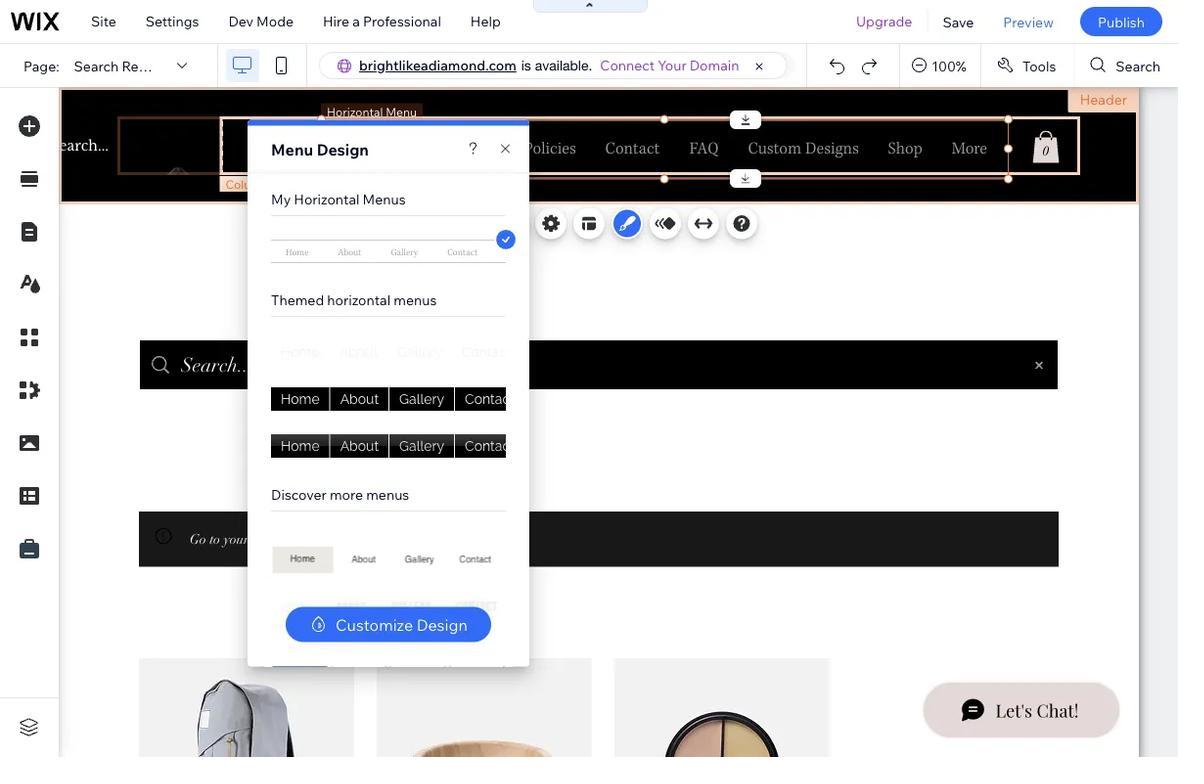 Task type: locate. For each thing, give the bounding box(es) containing it.
column 2
[[225, 177, 277, 191]]

0 horizontal spatial menu
[[271, 139, 313, 159]]

1 horizontal spatial menu
[[390, 215, 426, 232]]

menus
[[394, 291, 437, 308], [366, 486, 409, 503]]

connect
[[600, 57, 655, 74]]

search inside button
[[1116, 57, 1161, 74]]

preview button
[[989, 0, 1069, 43]]

home
[[286, 248, 309, 257], [281, 344, 320, 360], [281, 391, 320, 407], [281, 438, 320, 454]]

publish
[[1098, 13, 1145, 30]]

save
[[943, 13, 974, 30]]

design for menu design
[[317, 139, 369, 159]]

1 site element from the top
[[271, 387, 524, 412]]

menu design
[[271, 139, 369, 159]]

design
[[317, 139, 369, 159], [417, 615, 468, 635]]

contact link for 'gallery' link associated with 2nd home link from the top of the page
[[452, 340, 521, 365]]

hire a professional
[[323, 13, 441, 30]]

search down "site"
[[74, 57, 119, 74]]

0 vertical spatial menus
[[394, 291, 437, 308]]

my
[[271, 190, 291, 207]]

2 site element from the top
[[271, 434, 524, 459]]

2 home link from the top
[[271, 340, 329, 365]]

publish button
[[1080, 7, 1163, 36]]

menu
[[271, 139, 313, 159], [390, 215, 426, 232]]

3 home link from the top
[[271, 387, 329, 412]]

results
[[122, 57, 169, 74]]

discover more menus
[[271, 486, 409, 503]]

gallery
[[391, 248, 418, 257], [397, 344, 442, 360], [399, 391, 444, 407], [399, 438, 444, 454]]

0 horizontal spatial design
[[317, 139, 369, 159]]

save button
[[928, 0, 989, 43]]

hire
[[323, 13, 349, 30]]

tools
[[1022, 57, 1056, 74]]

menu up 2
[[271, 139, 313, 159]]

2 search from the left
[[1116, 57, 1161, 74]]

contact link
[[433, 240, 492, 262], [452, 340, 521, 365], [454, 387, 524, 412], [455, 434, 524, 459]]

gallery link
[[376, 240, 433, 262], [388, 340, 452, 365], [389, 387, 454, 412], [390, 434, 454, 459]]

customize
[[336, 615, 413, 635]]

design right customize
[[417, 615, 468, 635]]

1 horizontal spatial design
[[417, 615, 468, 635]]

discover
[[271, 486, 327, 503]]

0 vertical spatial design
[[317, 139, 369, 159]]

your
[[658, 57, 687, 74]]

about
[[338, 248, 361, 257], [339, 344, 378, 360], [340, 391, 379, 407], [340, 438, 379, 454]]

design for customize design
[[417, 615, 468, 635]]

navigate
[[458, 215, 515, 232]]

1 horizontal spatial search
[[1116, 57, 1161, 74]]

home link
[[271, 240, 323, 262], [271, 340, 329, 365], [271, 387, 329, 412], [271, 434, 329, 459]]

design inside button
[[417, 615, 468, 635]]

gallery link for 2nd home link from the top of the page
[[388, 340, 452, 365]]

home about gallery contact more
[[286, 248, 527, 257]]

is available. connect your domain
[[521, 57, 739, 74]]

upgrade
[[856, 13, 912, 30]]

1 vertical spatial site element
[[271, 434, 524, 459]]

column
[[225, 177, 268, 191]]

help
[[471, 13, 501, 30]]

0 horizontal spatial search
[[74, 57, 119, 74]]

search down publish on the top right of page
[[1116, 57, 1161, 74]]

design up my horizontal menus
[[317, 139, 369, 159]]

contact
[[447, 248, 478, 257], [462, 344, 512, 360], [465, 391, 515, 407], [465, 438, 515, 454]]

horizontal
[[294, 190, 360, 207]]

brightlikeadiamond.com
[[359, 57, 517, 74]]

1 search from the left
[[74, 57, 119, 74]]

about link
[[323, 240, 376, 262], [329, 340, 388, 365], [329, 387, 389, 412], [330, 434, 389, 459]]

search
[[74, 57, 119, 74], [1116, 57, 1161, 74]]

contact link for 'gallery' link related to second home link from the bottom of the page
[[454, 387, 524, 412]]

manage
[[335, 215, 387, 232]]

customize design button
[[286, 607, 491, 642]]

menus for themed horizontal menus
[[394, 291, 437, 308]]

0 vertical spatial site element
[[271, 387, 524, 412]]

menu up home about gallery contact more
[[390, 215, 426, 232]]

gallery link for second home link from the bottom of the page
[[389, 387, 454, 412]]

themed horizontal menus
[[271, 291, 437, 308]]

site element
[[271, 387, 524, 412], [271, 434, 524, 459]]

contact link for 1st home link from the top 'gallery' link
[[433, 240, 492, 262]]

dev
[[228, 13, 253, 30]]

1 vertical spatial design
[[417, 615, 468, 635]]

domain
[[690, 57, 739, 74]]

menus right more in the bottom of the page
[[366, 486, 409, 503]]

menus down home about gallery contact more
[[394, 291, 437, 308]]

search for search results
[[74, 57, 119, 74]]

1 vertical spatial menus
[[366, 486, 409, 503]]

search for search
[[1116, 57, 1161, 74]]



Task type: vqa. For each thing, say whether or not it's contained in the screenshot.
top "Results"
no



Task type: describe. For each thing, give the bounding box(es) containing it.
gallery link for 1st home link from the bottom of the page
[[390, 434, 454, 459]]

header
[[1080, 91, 1127, 108]]

manage menu
[[335, 215, 426, 232]]

dev mode
[[228, 13, 294, 30]]

tools button
[[981, 44, 1074, 87]]

menus
[[363, 190, 406, 207]]

customize design
[[336, 615, 468, 635]]

horizontal
[[327, 291, 391, 308]]

2
[[271, 177, 277, 191]]

is
[[521, 57, 531, 73]]

my horizontal menus
[[271, 190, 406, 207]]

available.
[[535, 57, 592, 73]]

search results
[[74, 57, 169, 74]]

1 vertical spatial menu
[[390, 215, 426, 232]]

preview
[[1003, 13, 1054, 30]]

professional
[[363, 13, 441, 30]]

more
[[507, 248, 527, 257]]

search button
[[1075, 44, 1178, 87]]

more
[[330, 486, 363, 503]]

100%
[[932, 57, 967, 74]]

1 home link from the top
[[271, 240, 323, 262]]

4 home link from the top
[[271, 434, 329, 459]]

mode
[[256, 13, 294, 30]]

gallery link for 1st home link from the top
[[376, 240, 433, 262]]

0 vertical spatial menu
[[271, 139, 313, 159]]

themed
[[271, 291, 324, 308]]

100% button
[[901, 44, 980, 87]]

settings
[[146, 13, 199, 30]]

menus for discover more menus
[[366, 486, 409, 503]]

a
[[353, 13, 360, 30]]

contact link for 'gallery' link associated with 1st home link from the bottom of the page
[[455, 434, 524, 459]]

site
[[91, 13, 116, 30]]



